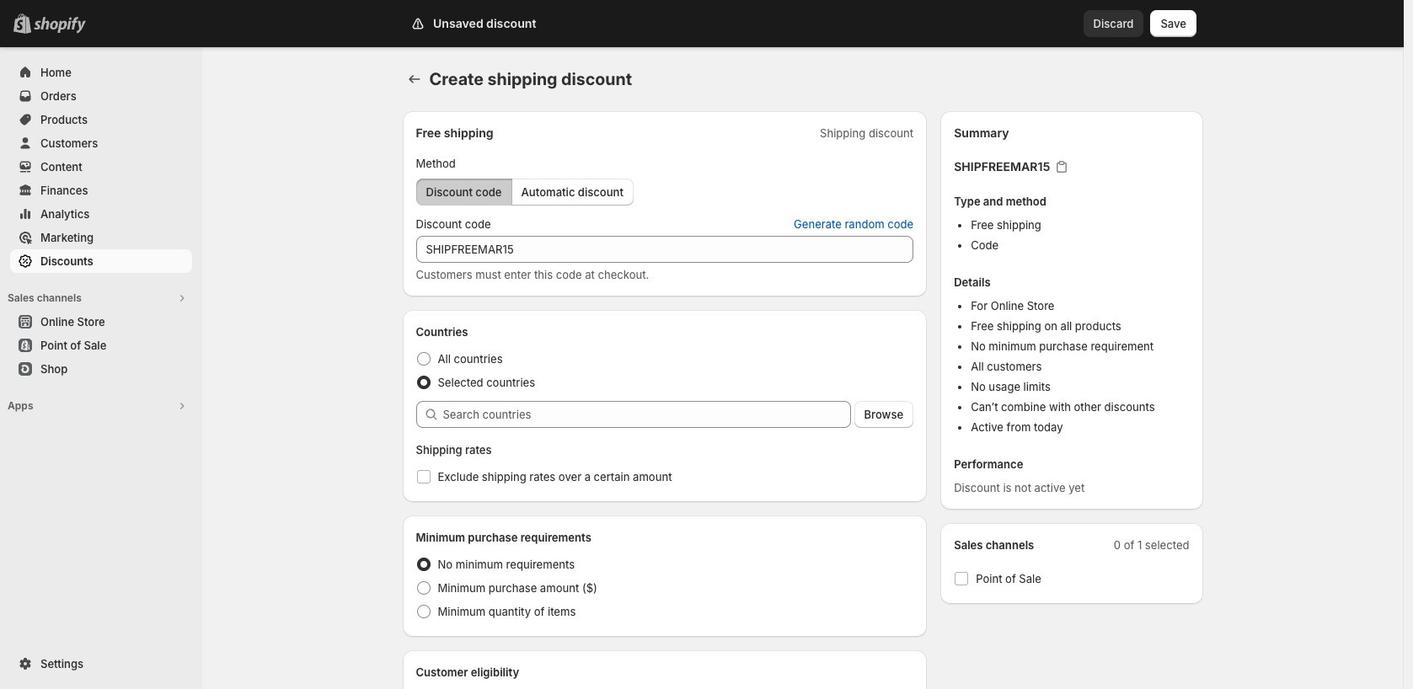 Task type: describe. For each thing, give the bounding box(es) containing it.
Search countries text field
[[443, 401, 851, 428]]

shopify image
[[34, 17, 86, 34]]



Task type: locate. For each thing, give the bounding box(es) containing it.
None text field
[[416, 236, 914, 263]]



Task type: vqa. For each thing, say whether or not it's contained in the screenshot.
tenth row from the top of the List of reports table
no



